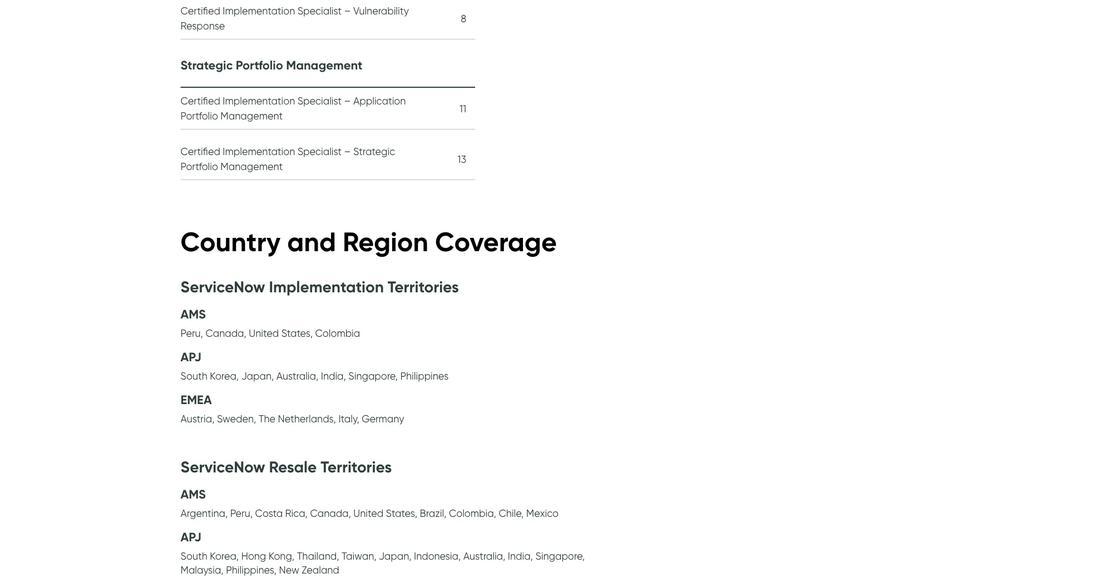 Task type: vqa. For each thing, say whether or not it's contained in the screenshot.
Portfolio inside Certified Implementation Specialist – Application Portfolio Management
yes



Task type: locate. For each thing, give the bounding box(es) containing it.
0 vertical spatial ams
[[181, 307, 206, 322]]

south inside apj south korea, hong kong, thailand, taiwan, japan, indonesia, australia, india, singapore, malaysia, philippines, new zealand
[[181, 551, 207, 563]]

country and region coverage
[[181, 225, 557, 259]]

united
[[249, 327, 279, 340], [354, 508, 383, 520]]

3 certified from the top
[[181, 145, 220, 158]]

1 certified from the top
[[181, 5, 220, 17]]

servicenow for servicenow implementation territories
[[181, 277, 265, 297]]

implementation inside certified implementation specialist – vulnerability response
[[223, 5, 295, 17]]

1 vertical spatial apj
[[181, 530, 201, 545]]

coverage
[[435, 225, 557, 259]]

indonesia,
[[414, 551, 461, 563]]

1 horizontal spatial singapore,
[[536, 551, 585, 563]]

taiwan,
[[342, 551, 376, 563]]

servicenow up argentina,
[[181, 458, 265, 477]]

2 specialist from the top
[[298, 95, 342, 107]]

1 horizontal spatial peru,
[[230, 508, 253, 520]]

0 vertical spatial portfolio
[[236, 58, 283, 73]]

country
[[181, 225, 281, 259]]

1 vertical spatial states,
[[386, 508, 417, 520]]

japan, right taiwan,
[[379, 551, 412, 563]]

singapore, down mexico at bottom
[[536, 551, 585, 563]]

1 south from the top
[[181, 370, 207, 383]]

1 vertical spatial territories
[[321, 458, 392, 477]]

1 vertical spatial australia,
[[463, 551, 505, 563]]

portfolio for certified implementation specialist – application portfolio management
[[181, 110, 218, 122]]

south up the malaysia,
[[181, 551, 207, 563]]

italy,
[[339, 413, 359, 426]]

0 vertical spatial korea,
[[210, 370, 239, 383]]

0 vertical spatial singapore,
[[349, 370, 398, 383]]

0 horizontal spatial states,
[[281, 327, 313, 340]]

strategic
[[181, 58, 233, 73], [353, 145, 395, 158]]

0 vertical spatial strategic
[[181, 58, 233, 73]]

strategic down response at the top
[[181, 58, 233, 73]]

implementation inside certified implementation specialist – strategic portfolio management
[[223, 145, 295, 158]]

germany
[[362, 413, 404, 426]]

0 vertical spatial specialist
[[298, 5, 342, 17]]

management inside certified implementation specialist – strategic portfolio management
[[221, 160, 283, 173]]

management
[[286, 58, 363, 73], [221, 110, 283, 122], [221, 160, 283, 173]]

peru, inside ams argentina, peru, costa rica, canada, united states, brazil, colombia, chile, mexico
[[230, 508, 253, 520]]

1 horizontal spatial states,
[[386, 508, 417, 520]]

1 vertical spatial servicenow
[[181, 458, 265, 477]]

0 horizontal spatial united
[[249, 327, 279, 340]]

japan,
[[241, 370, 274, 383], [379, 551, 412, 563]]

0 vertical spatial management
[[286, 58, 363, 73]]

singapore, up germany
[[349, 370, 398, 383]]

1 – from the top
[[344, 5, 351, 17]]

australia, up emea austria, sweden, the netherlands, italy, germany
[[276, 370, 318, 383]]

1 vertical spatial south
[[181, 551, 207, 563]]

2 certified from the top
[[181, 95, 220, 107]]

1 vertical spatial peru,
[[230, 508, 253, 520]]

2 south from the top
[[181, 551, 207, 563]]

0 vertical spatial australia,
[[276, 370, 318, 383]]

states,
[[281, 327, 313, 340], [386, 508, 417, 520]]

portfolio inside certified implementation specialist – application portfolio management
[[181, 110, 218, 122]]

2 servicenow from the top
[[181, 458, 265, 477]]

chile,
[[499, 508, 524, 520]]

– for management
[[344, 5, 351, 17]]

certified inside certified implementation specialist – vulnerability response
[[181, 5, 220, 17]]

0 vertical spatial states,
[[281, 327, 313, 340]]

1 horizontal spatial india,
[[508, 551, 533, 563]]

states, left brazil,
[[386, 508, 417, 520]]

servicenow down country
[[181, 277, 265, 297]]

1 vertical spatial india,
[[508, 551, 533, 563]]

certified implementation specialist – application portfolio management
[[181, 95, 406, 122]]

singapore, inside apj south korea, hong kong, thailand, taiwan, japan, indonesia, australia, india, singapore, malaysia, philippines, new zealand
[[536, 551, 585, 563]]

south up the emea
[[181, 370, 207, 383]]

0 horizontal spatial canada,
[[206, 327, 246, 340]]

sweden,
[[217, 413, 256, 426]]

philippines,
[[226, 564, 277, 577]]

implementation for certified implementation specialist – vulnerability response
[[223, 5, 295, 17]]

1 vertical spatial united
[[354, 508, 383, 520]]

0 horizontal spatial peru,
[[181, 327, 203, 340]]

brazil,
[[420, 508, 447, 520]]

portfolio
[[236, 58, 283, 73], [181, 110, 218, 122], [181, 160, 218, 173]]

korea, for servicenow resale territories
[[210, 551, 239, 563]]

0 horizontal spatial singapore,
[[349, 370, 398, 383]]

3 specialist from the top
[[298, 145, 342, 158]]

australia, down colombia, on the left of page
[[463, 551, 505, 563]]

strategic down application
[[353, 145, 395, 158]]

1 vertical spatial certified
[[181, 95, 220, 107]]

0 vertical spatial canada,
[[206, 327, 246, 340]]

– inside certified implementation specialist – vulnerability response
[[344, 5, 351, 17]]

2 apj from the top
[[181, 530, 201, 545]]

–
[[344, 5, 351, 17], [344, 95, 351, 107], [344, 145, 351, 158]]

1 korea, from the top
[[210, 370, 239, 383]]

2 vertical spatial management
[[221, 160, 283, 173]]

1 vertical spatial strategic
[[353, 145, 395, 158]]

implementation inside certified implementation specialist – application portfolio management
[[223, 95, 295, 107]]

territories for servicenow implementation territories
[[388, 277, 459, 297]]

korea, up the emea
[[210, 370, 239, 383]]

1 vertical spatial singapore,
[[536, 551, 585, 563]]

1 horizontal spatial japan,
[[379, 551, 412, 563]]

2 vertical spatial –
[[344, 145, 351, 158]]

2 – from the top
[[344, 95, 351, 107]]

1 apj from the top
[[181, 350, 201, 365]]

territories
[[388, 277, 459, 297], [321, 458, 392, 477]]

argentina,
[[181, 508, 228, 520]]

1 horizontal spatial australia,
[[463, 551, 505, 563]]

korea, inside apj south korea, hong kong, thailand, taiwan, japan, indonesia, australia, india, singapore, malaysia, philippines, new zealand
[[210, 551, 239, 563]]

1 servicenow from the top
[[181, 277, 265, 297]]

1 specialist from the top
[[298, 5, 342, 17]]

1 vertical spatial –
[[344, 95, 351, 107]]

certified inside certified implementation specialist – application portfolio management
[[181, 95, 220, 107]]

0 vertical spatial south
[[181, 370, 207, 383]]

2 vertical spatial certified
[[181, 145, 220, 158]]

1 vertical spatial korea,
[[210, 551, 239, 563]]

2 korea, from the top
[[210, 551, 239, 563]]

south for servicenow resale territories
[[181, 551, 207, 563]]

apj inside apj south korea, hong kong, thailand, taiwan, japan, indonesia, australia, india, singapore, malaysia, philippines, new zealand
[[181, 530, 201, 545]]

3 – from the top
[[344, 145, 351, 158]]

management inside certified implementation specialist – application portfolio management
[[221, 110, 283, 122]]

1 horizontal spatial united
[[354, 508, 383, 520]]

1 vertical spatial management
[[221, 110, 283, 122]]

1 vertical spatial canada,
[[310, 508, 351, 520]]

south
[[181, 370, 207, 383], [181, 551, 207, 563]]

mexico
[[526, 508, 559, 520]]

ams
[[181, 307, 206, 322], [181, 487, 206, 502]]

0 vertical spatial japan,
[[241, 370, 274, 383]]

india, down colombia
[[321, 370, 346, 383]]

australia,
[[276, 370, 318, 383], [463, 551, 505, 563]]

specialist inside certified implementation specialist – vulnerability response
[[298, 5, 342, 17]]

servicenow resale territories
[[181, 458, 392, 477]]

0 horizontal spatial japan,
[[241, 370, 274, 383]]

0 vertical spatial –
[[344, 5, 351, 17]]

0 horizontal spatial australia,
[[276, 370, 318, 383]]

1 horizontal spatial canada,
[[310, 508, 351, 520]]

implementation
[[223, 5, 295, 17], [223, 95, 295, 107], [223, 145, 295, 158], [269, 277, 384, 297]]

implementation for certified implementation specialist – application portfolio management
[[223, 95, 295, 107]]

0 vertical spatial united
[[249, 327, 279, 340]]

1 ams from the top
[[181, 307, 206, 322]]

canada,
[[206, 327, 246, 340], [310, 508, 351, 520]]

– inside certified implementation specialist – application portfolio management
[[344, 95, 351, 107]]

– for specialist
[[344, 95, 351, 107]]

1 horizontal spatial strategic
[[353, 145, 395, 158]]

kong,
[[269, 551, 294, 563]]

portfolio inside certified implementation specialist – strategic portfolio management
[[181, 160, 218, 173]]

certified
[[181, 5, 220, 17], [181, 95, 220, 107], [181, 145, 220, 158]]

specialist inside certified implementation specialist – application portfolio management
[[298, 95, 342, 107]]

ams for servicenow resale territories
[[181, 487, 206, 502]]

singapore,
[[349, 370, 398, 383], [536, 551, 585, 563]]

0 horizontal spatial india,
[[321, 370, 346, 383]]

1 vertical spatial japan,
[[379, 551, 412, 563]]

servicenow
[[181, 277, 265, 297], [181, 458, 265, 477]]

peru,
[[181, 327, 203, 340], [230, 508, 253, 520]]

apj down argentina,
[[181, 530, 201, 545]]

india, down chile, on the left of page
[[508, 551, 533, 563]]

apj for servicenow resale territories
[[181, 530, 201, 545]]

2 vertical spatial specialist
[[298, 145, 342, 158]]

2 ams from the top
[[181, 487, 206, 502]]

2 vertical spatial portfolio
[[181, 160, 218, 173]]

0 vertical spatial india,
[[321, 370, 346, 383]]

south for servicenow implementation territories
[[181, 370, 207, 383]]

netherlands,
[[278, 413, 336, 426]]

apj inside apj south korea, japan, australia, india, singapore, philippines
[[181, 350, 201, 365]]

apj up the emea
[[181, 350, 201, 365]]

apj
[[181, 350, 201, 365], [181, 530, 201, 545]]

states, inside ams argentina, peru, costa rica, canada, united states, brazil, colombia, chile, mexico
[[386, 508, 417, 520]]

canada, inside ams peru, canada, united states, colombia
[[206, 327, 246, 340]]

singapore, inside apj south korea, japan, australia, india, singapore, philippines
[[349, 370, 398, 383]]

0 vertical spatial certified
[[181, 5, 220, 17]]

0 vertical spatial apj
[[181, 350, 201, 365]]

specialist
[[298, 5, 342, 17], [298, 95, 342, 107], [298, 145, 342, 158]]

0 vertical spatial servicenow
[[181, 277, 265, 297]]

japan, inside apj south korea, japan, australia, india, singapore, philippines
[[241, 370, 274, 383]]

korea, up the malaysia,
[[210, 551, 239, 563]]

korea,
[[210, 370, 239, 383], [210, 551, 239, 563]]

ams argentina, peru, costa rica, canada, united states, brazil, colombia, chile, mexico
[[181, 487, 559, 520]]

states, up apj south korea, japan, australia, india, singapore, philippines
[[281, 327, 313, 340]]

1 vertical spatial specialist
[[298, 95, 342, 107]]

0 vertical spatial territories
[[388, 277, 459, 297]]

ams peru, canada, united states, colombia
[[181, 307, 360, 340]]

1 vertical spatial portfolio
[[181, 110, 218, 122]]

south inside apj south korea, japan, australia, india, singapore, philippines
[[181, 370, 207, 383]]

ams inside ams peru, canada, united states, colombia
[[181, 307, 206, 322]]

13
[[458, 153, 466, 165]]

india, inside apj south korea, japan, australia, india, singapore, philippines
[[321, 370, 346, 383]]

ams inside ams argentina, peru, costa rica, canada, united states, brazil, colombia, chile, mexico
[[181, 487, 206, 502]]

0 vertical spatial peru,
[[181, 327, 203, 340]]

0 horizontal spatial strategic
[[181, 58, 233, 73]]

japan, up the
[[241, 370, 274, 383]]

korea, inside apj south korea, japan, australia, india, singapore, philippines
[[210, 370, 239, 383]]

1 vertical spatial ams
[[181, 487, 206, 502]]

india,
[[321, 370, 346, 383], [508, 551, 533, 563]]

and
[[287, 225, 336, 259]]



Task type: describe. For each thing, give the bounding box(es) containing it.
portfolio for certified implementation specialist – strategic portfolio management
[[181, 160, 218, 173]]

colombia,
[[449, 508, 496, 520]]

zealand
[[302, 564, 339, 577]]

8
[[461, 12, 466, 25]]

costa
[[255, 508, 283, 520]]

philippines
[[400, 370, 449, 383]]

korea, for servicenow implementation territories
[[210, 370, 239, 383]]

thailand,
[[297, 551, 339, 563]]

implementation for certified implementation specialist – strategic portfolio management
[[223, 145, 295, 158]]

strategic inside certified implementation specialist – strategic portfolio management
[[353, 145, 395, 158]]

management for strategic
[[221, 160, 283, 173]]

resale
[[269, 458, 317, 477]]

apj for servicenow implementation territories
[[181, 350, 201, 365]]

colombia
[[315, 327, 360, 340]]

australia, inside apj south korea, hong kong, thailand, taiwan, japan, indonesia, australia, india, singapore, malaysia, philippines, new zealand
[[463, 551, 505, 563]]

united inside ams peru, canada, united states, colombia
[[249, 327, 279, 340]]

territories for servicenow resale territories
[[321, 458, 392, 477]]

certified for certified implementation specialist – strategic portfolio management
[[181, 95, 220, 107]]

apj south korea, hong kong, thailand, taiwan, japan, indonesia, australia, india, singapore, malaysia, philippines, new zealand
[[181, 530, 585, 577]]

vulnerability
[[353, 5, 409, 17]]

states, inside ams peru, canada, united states, colombia
[[281, 327, 313, 340]]

servicenow implementation territories
[[181, 277, 459, 297]]

canada, inside ams argentina, peru, costa rica, canada, united states, brazil, colombia, chile, mexico
[[310, 508, 351, 520]]

– inside certified implementation specialist – strategic portfolio management
[[344, 145, 351, 158]]

japan, inside apj south korea, hong kong, thailand, taiwan, japan, indonesia, australia, india, singapore, malaysia, philippines, new zealand
[[379, 551, 412, 563]]

hong
[[241, 551, 266, 563]]

application
[[353, 95, 406, 107]]

implementation for servicenow implementation territories
[[269, 277, 384, 297]]

emea
[[181, 393, 212, 408]]

response
[[181, 20, 225, 32]]

malaysia,
[[181, 564, 224, 577]]

specialist for specialist
[[298, 95, 342, 107]]

emea austria, sweden, the netherlands, italy, germany
[[181, 393, 404, 426]]

india, inside apj south korea, hong kong, thailand, taiwan, japan, indonesia, australia, india, singapore, malaysia, philippines, new zealand
[[508, 551, 533, 563]]

certified implementation specialist – vulnerability response
[[181, 5, 409, 32]]

australia, inside apj south korea, japan, australia, india, singapore, philippines
[[276, 370, 318, 383]]

united inside ams argentina, peru, costa rica, canada, united states, brazil, colombia, chile, mexico
[[354, 508, 383, 520]]

rica,
[[285, 508, 308, 520]]

ams for servicenow implementation territories
[[181, 307, 206, 322]]

certified for strategic portfolio management
[[181, 5, 220, 17]]

the
[[259, 413, 275, 426]]

11
[[460, 102, 466, 115]]

new
[[279, 564, 299, 577]]

region
[[343, 225, 429, 259]]

servicenow for servicenow resale territories
[[181, 458, 265, 477]]

peru, inside ams peru, canada, united states, colombia
[[181, 327, 203, 340]]

apj south korea, japan, australia, india, singapore, philippines
[[181, 350, 449, 383]]

austria,
[[181, 413, 215, 426]]

specialist inside certified implementation specialist – strategic portfolio management
[[298, 145, 342, 158]]

certified inside certified implementation specialist – strategic portfolio management
[[181, 145, 220, 158]]

strategic portfolio management
[[181, 58, 363, 73]]

management for application
[[221, 110, 283, 122]]

specialist for management
[[298, 5, 342, 17]]

certified implementation specialist – strategic portfolio management
[[181, 145, 395, 173]]



